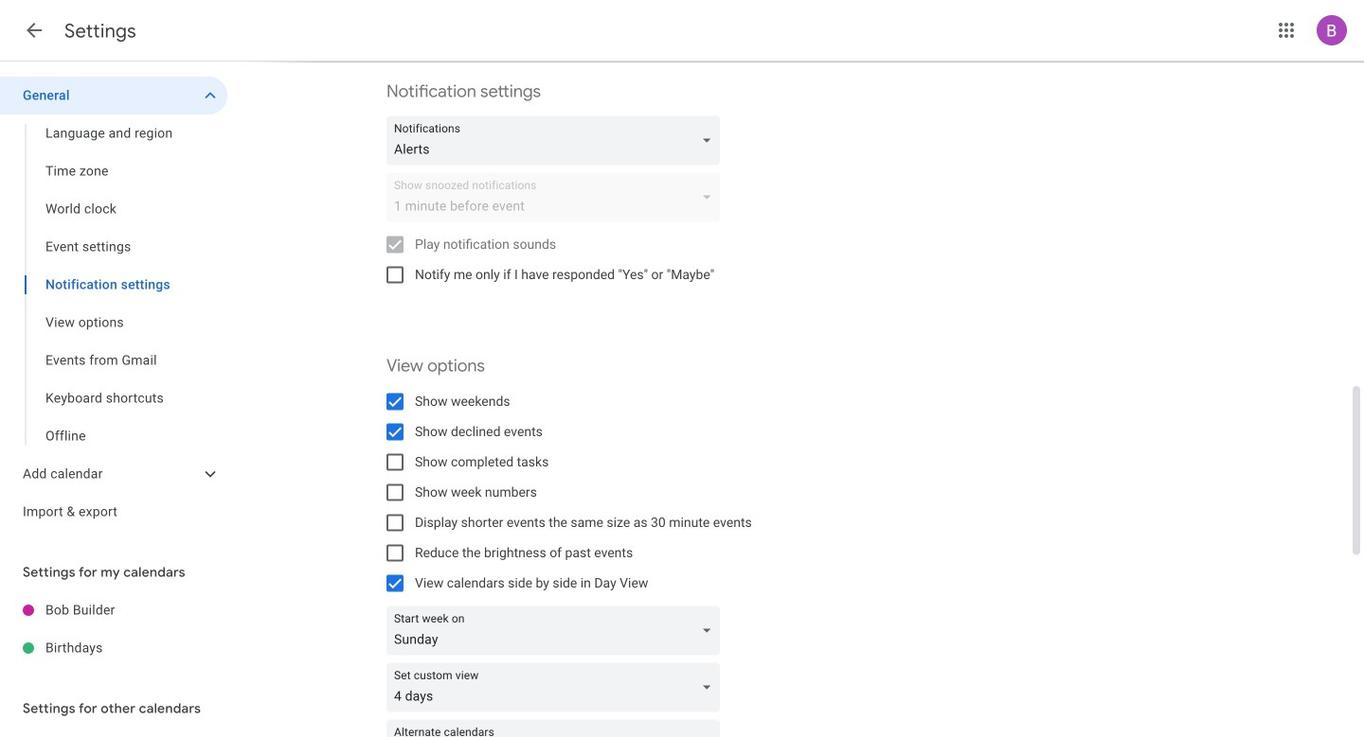 Task type: vqa. For each thing, say whether or not it's contained in the screenshot.
the Birthdays tree item
yes



Task type: describe. For each thing, give the bounding box(es) containing it.
go back image
[[23, 19, 45, 42]]

bob builder tree item
[[0, 592, 227, 630]]

general tree item
[[0, 77, 227, 115]]



Task type: locate. For each thing, give the bounding box(es) containing it.
1 tree from the top
[[0, 77, 227, 531]]

None field
[[386, 107, 728, 156], [386, 597, 728, 647], [386, 654, 728, 703], [386, 711, 728, 738], [386, 107, 728, 156], [386, 597, 728, 647], [386, 654, 728, 703], [386, 711, 728, 738]]

heading
[[64, 19, 136, 43]]

birthdays tree item
[[0, 630, 227, 668]]

2 tree from the top
[[0, 592, 227, 668]]

group
[[0, 115, 227, 456]]

1 vertical spatial tree
[[0, 592, 227, 668]]

0 vertical spatial tree
[[0, 77, 227, 531]]

tree
[[0, 77, 227, 531], [0, 592, 227, 668]]



